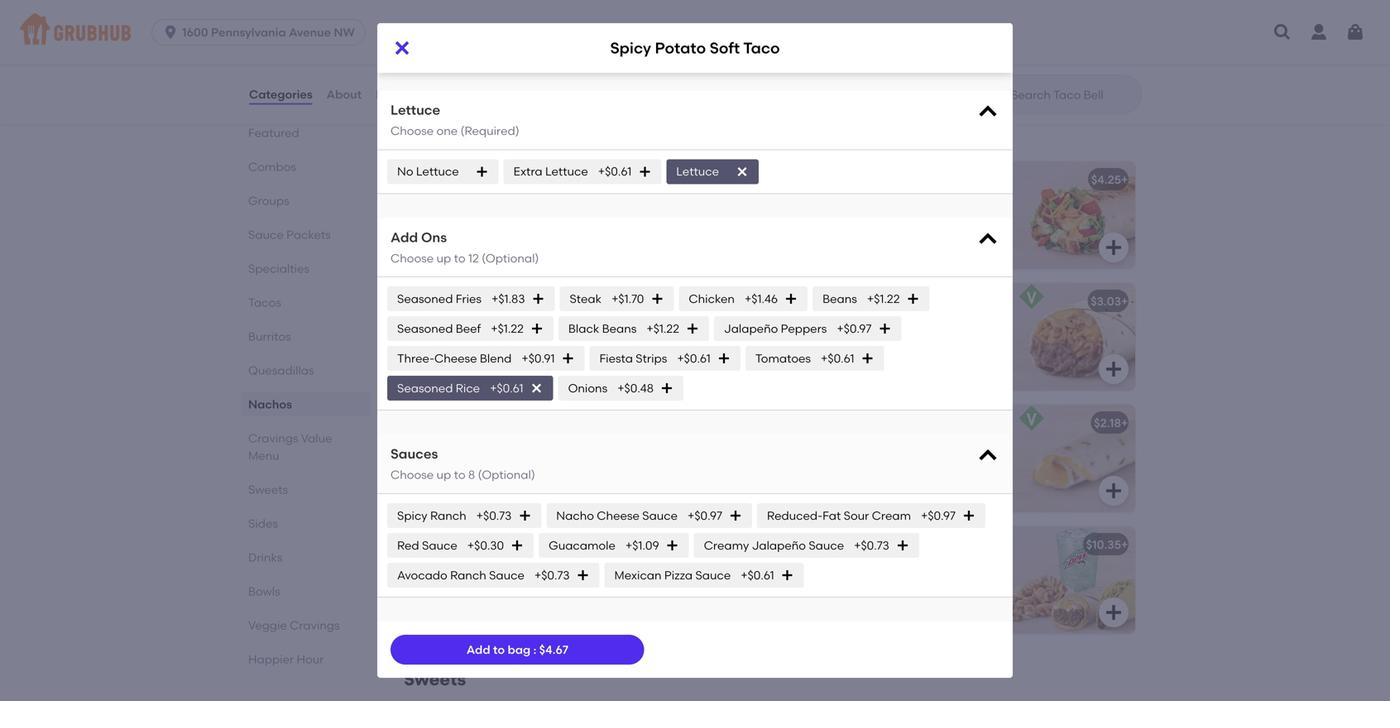 Task type: describe. For each thing, give the bounding box(es) containing it.
tomatoes
[[756, 351, 811, 365]]

3 chipotle from the left
[[765, 37, 813, 51]]

0 vertical spatial sweets
[[248, 483, 288, 497]]

svg image left the topped at top left
[[392, 38, 412, 58]]

combo
[[832, 537, 875, 551]]

seasoned beef
[[397, 322, 481, 336]]

0 horizontal spatial beans
[[602, 322, 637, 336]]

lettuce up a flour tortilla filled with crispy potato bites, lettuce, real shredded cheddar cheese, and creamy chipotle sauce.
[[545, 164, 588, 179]]

warm inside a portion of crispy tortilla chips topped with warm nacho cheese sauce, refried beans, seasoned beef, ripe tomatoes and cool sour cream.
[[488, 31, 520, 45]]

cream inside seasoned rice, seasoned beef, nacho cheese sauce, fiesta strips, three cheese blend, reduced fat sour cream wrapped in a warm tortilla.
[[445, 368, 485, 382]]

nw
[[334, 25, 355, 39]]

+$0.61 for extra lettuce
[[598, 164, 632, 179]]

seasoned up sauce,
[[506, 318, 562, 332]]

+$0.91
[[522, 351, 555, 365]]

blend
[[480, 351, 512, 365]]

1 horizontal spatial sweets
[[404, 669, 466, 690]]

2 vertical spatial cravings
[[290, 618, 340, 632]]

1 horizontal spatial sour
[[844, 508, 869, 523]]

mexican pizza sauce
[[615, 568, 731, 582]]

0 vertical spatial taco
[[743, 39, 780, 57]]

wrapped inside grilled chicken, fiesta strips, avocado ranch sauce, creamy chipotle sauce, lettuce, tomatoes, and real shredded cheddar cheese wrapped inside a warm flour tortilla.
[[788, 263, 839, 277]]

1 horizontal spatial sauce,
[[836, 229, 873, 244]]

ripe
[[417, 65, 439, 79]]

melt
[[452, 294, 477, 308]]

warm inside seasoned rice, seasoned beef, nacho cheese sauce, fiesta strips, three cheese blend, reduced fat sour cream wrapped in a warm tortilla.
[[564, 368, 596, 382]]

+$0.61 for seasoned rice
[[490, 381, 524, 395]]

beefy melt burrito
[[417, 294, 518, 308]]

1 horizontal spatial soft
[[710, 39, 740, 57]]

chipotle inside a flour tortilla filled with crispy potato bites, lettuce, real shredded cheddar cheese, and creamy chipotle sauce.
[[417, 246, 463, 260]]

classic combo
[[788, 537, 875, 551]]

blend,
[[498, 351, 532, 365]]

reviews
[[376, 87, 422, 101]]

+$1.22 for black beans
[[647, 322, 680, 336]]

seasoned fries
[[397, 292, 482, 306]]

cheese,
[[468, 229, 511, 244]]

1 vertical spatial fiesta
[[600, 351, 633, 365]]

$4.25 + for grilled chicken, fiesta strips, avocado ranch sauce, creamy chipotle sauce, lettuce, tomatoes, and real shredded cheddar cheese wrapped inside a warm flour tortilla.
[[1092, 172, 1128, 186]]

categories
[[249, 87, 313, 101]]

creamy inside grilled chicken, fiesta strips, avocado ranch sauce, creamy chipotle sauce, lettuce, tomatoes, and real shredded cheddar cheese wrapped inside a warm flour tortilla.
[[916, 213, 959, 227]]

mexican
[[615, 568, 662, 582]]

svg image up creamy
[[729, 509, 742, 522]]

avenue
[[289, 25, 331, 39]]

regular
[[788, 578, 828, 592]]

a inside seasoned rice, seasoned beef, nacho cheese sauce, fiesta strips, three cheese blend, reduced fat sour cream wrapped in a warm tortilla.
[[554, 368, 561, 382]]

1 vertical spatial potato
[[451, 172, 490, 186]]

a inside nacho chips with a side of warm nacho cheese sauce for dipping.
[[888, 15, 895, 29]]

puffed
[[458, 561, 495, 575]]

and right bean on the right top of the page
[[865, 294, 887, 308]]

bowls
[[248, 584, 280, 598]]

fountain
[[898, 594, 945, 609]]

0 vertical spatial jalapeño
[[724, 322, 778, 336]]

bean
[[833, 294, 862, 308]]

fries
[[456, 292, 482, 306]]

strips,
[[911, 196, 944, 210]]

beef,
[[594, 48, 622, 62]]

lettuce left $2.42
[[676, 164, 719, 179]]

rice,
[[476, 318, 503, 332]]

1 horizontal spatial rice
[[890, 294, 915, 308]]

chicken
[[689, 292, 735, 306]]

twists
[[526, 561, 558, 575]]

$2.18 for $2.18 +
[[1094, 416, 1122, 430]]

guacamole
[[549, 538, 616, 552]]

ranch for avocado
[[450, 568, 486, 582]]

nacho inside seasoned rice, seasoned beef, nacho cheese sauce, fiesta strips, three cheese blend, reduced fat sour cream wrapped in a warm tortilla.
[[417, 334, 455, 348]]

1 burrito from the left
[[480, 294, 518, 308]]

seasoned for seasoned beef
[[397, 322, 453, 336]]

no for no lettuce
[[397, 164, 413, 179]]

lettuce, inside a flour tortilla filled with crispy potato bites, lettuce, real shredded cheddar cheese, and creamy chipotle sauce.
[[491, 213, 534, 227]]

twists,
[[788, 594, 824, 609]]

choose for lettuce
[[391, 124, 434, 138]]

wrapped inside seasoned rice, seasoned beef, nacho cheese sauce, fiesta strips, three cheese blend, reduced fat sour cream wrapped in a warm tortilla.
[[487, 368, 538, 382]]

1 vertical spatial jalapeño
[[752, 538, 806, 552]]

and inside a portion of crispy tortilla chips topped with warm nacho cheese sauce, refried beans, seasoned beef, ripe tomatoes and cool sour cream.
[[499, 65, 521, 79]]

Search Taco Bell search field
[[1010, 87, 1136, 103]]

(optional) inside add ons choose up to 12 (optional)
[[482, 251, 539, 265]]

burritos
[[248, 329, 291, 343]]

lettuce inside lettuce choose one (required)
[[391, 102, 440, 118]]

peppers
[[781, 322, 827, 336]]

potato
[[417, 213, 455, 227]]

chipotle for extra
[[589, 37, 637, 51]]

bites,
[[458, 213, 488, 227]]

choose inside add ons choose up to 12 (optional)
[[391, 251, 434, 265]]

+$1.22 for seasoned beef
[[491, 322, 524, 336]]

flour inside a flour tortilla filled with crispy potato bites, lettuce, real shredded cheddar cheese, and creamy chipotle sauce.
[[428, 196, 453, 210]]

includes a beefy 5-layer burrito, regular crunchy taco, cinnamon twists, and a large fountain drink.
[[788, 561, 978, 609]]

with inside a portion of crispy tortilla chips topped with warm nacho cheese sauce, refried beans, seasoned beef, ripe tomatoes and cool sour cream.
[[461, 31, 485, 45]]

tortilla. inside grilled chicken, fiesta strips, avocado ranch sauce, creamy chipotle sauce, lettuce, tomatoes, and real shredded cheddar cheese wrapped inside a warm flour tortilla.
[[951, 263, 990, 277]]

1600
[[182, 25, 208, 39]]

chipotle for no
[[416, 37, 464, 51]]

+$1.70
[[612, 292, 644, 306]]

sauce for extra chipotle sauce
[[640, 37, 675, 51]]

beef,
[[564, 318, 592, 332]]

svg image inside 1600 pennsylvania avenue nw button
[[162, 24, 179, 41]]

0 vertical spatial cinnamon
[[417, 537, 477, 551]]

:
[[533, 643, 537, 657]]

with inside crispy, puffed corn twists sprinkled with cinnamon and sugar.
[[417, 578, 441, 592]]

cheesy
[[788, 294, 830, 308]]

beefy melt burrito image
[[641, 283, 765, 391]]

and inside includes a beefy 5-layer burrito, regular crunchy taco, cinnamon twists, and a large fountain drink.
[[827, 594, 849, 609]]

cheese inside nacho chips with a side of warm nacho cheese sauce for dipping.
[[827, 31, 867, 45]]

fiesta
[[877, 196, 908, 210]]

2 burrito from the left
[[918, 294, 956, 308]]

lettuce choose one (required)
[[391, 102, 520, 138]]

chipotle inside grilled chicken, fiesta strips, avocado ranch sauce, creamy chipotle sauce, lettuce, tomatoes, and real shredded cheddar cheese wrapped inside a warm flour tortilla.
[[788, 229, 834, 244]]

filled
[[495, 196, 522, 210]]

cheesy bean and rice burrito
[[788, 294, 956, 308]]

0 vertical spatial value
[[487, 122, 536, 143]]

with inside nacho chips with a side of warm nacho cheese sauce for dipping.
[[861, 15, 885, 29]]

$2.18 +
[[1094, 416, 1128, 430]]

svg image up search taco bell search field
[[1104, 56, 1124, 76]]

veggie
[[248, 618, 287, 632]]

0 vertical spatial cravings value menu
[[404, 122, 587, 143]]

svg image up burrito, at the right of the page
[[963, 509, 976, 522]]

5-
[[882, 561, 894, 575]]

dipping.
[[924, 31, 970, 45]]

nacho chips with a side of warm nacho cheese sauce for dipping. button
[[778, 0, 1136, 88]]

real inside a flour tortilla filled with crispy potato bites, lettuce, real shredded cheddar cheese, and creamy chipotle sauce.
[[536, 213, 558, 227]]

sauce
[[870, 31, 904, 45]]

sour
[[551, 65, 575, 79]]

shredded inside grilled chicken, fiesta strips, avocado ranch sauce, creamy chipotle sauce, lettuce, tomatoes, and real shredded cheddar cheese wrapped inside a warm flour tortilla.
[[837, 246, 891, 260]]

sauce for no chipotle sauce
[[467, 37, 503, 51]]

$4.25 for seasoned rice, seasoned beef, nacho cheese sauce, fiesta strips, three cheese blend, reduced fat sour cream wrapped in a warm tortilla.
[[721, 294, 751, 308]]

red
[[397, 538, 419, 552]]

cinnamon
[[443, 578, 500, 592]]

svg image up $10.35 +
[[1104, 481, 1124, 501]]

1 vertical spatial soft
[[492, 172, 515, 186]]

a down crunchy
[[852, 594, 860, 609]]

1 vertical spatial value
[[301, 431, 332, 445]]

pizza
[[665, 568, 693, 582]]

sauce left sauce
[[816, 37, 851, 51]]

add for add ons
[[391, 229, 418, 245]]

reduced-fat sour cream
[[767, 508, 911, 523]]

up inside sauces choose up to 8 (optional)
[[437, 468, 451, 482]]

sauce for nacho cheese sauce
[[642, 508, 678, 523]]

hour
[[297, 652, 324, 666]]

three-cheese blend
[[397, 351, 512, 365]]

cream.
[[577, 65, 617, 79]]

svg image right the +$1.83
[[532, 292, 545, 306]]

0 horizontal spatial menu
[[248, 449, 279, 463]]

for
[[906, 31, 922, 45]]

classic
[[788, 537, 829, 551]]

a portion of crispy tortilla chips topped with warm nacho cheese sauce, refried beans, seasoned beef, ripe tomatoes and cool sour cream. button
[[407, 0, 765, 88]]

add for add to bag
[[467, 643, 490, 657]]

0 vertical spatial spicy potato soft taco
[[610, 39, 780, 57]]

happier
[[248, 652, 294, 666]]

svg image up twists,
[[781, 569, 794, 582]]

tomatoes,
[[921, 229, 979, 244]]

bag
[[508, 643, 531, 657]]

cinnamon twists image
[[641, 526, 765, 634]]

up inside add ons choose up to 12 (optional)
[[437, 251, 451, 265]]

+$1.83
[[492, 292, 525, 306]]

+$0.61 for tomatoes
[[821, 351, 855, 365]]

$3.03 +
[[1091, 294, 1128, 308]]

corn
[[498, 561, 523, 575]]

+ for includes a beefy 5-layer burrito, regular crunchy taco, cinnamon twists, and a large fountain drink.
[[1122, 537, 1128, 551]]

0 horizontal spatial rice
[[456, 381, 480, 395]]

seasoned for seasoned fries
[[397, 292, 453, 306]]

chipotle ranch grilled chicken burrito image
[[1011, 161, 1136, 269]]

1600 pennsylvania avenue nw button
[[152, 19, 372, 46]]

svg image up corn
[[511, 539, 524, 552]]

1 horizontal spatial potato
[[655, 39, 706, 57]]

+$0.61 for fiesta strips
[[677, 351, 711, 365]]

tortilla inside a flour tortilla filled with crispy potato bites, lettuce, real shredded cheddar cheese, and creamy chipotle sauce.
[[456, 196, 492, 210]]

svg image down cheesy bean and rice burrito
[[861, 352, 874, 365]]

jalapeño peppers
[[724, 322, 827, 336]]

crispy, puffed corn twists sprinkled with cinnamon and sugar.
[[417, 561, 611, 592]]

2 horizontal spatial sauce,
[[877, 213, 913, 227]]

+ for a flour tortilla filled with crispy potato bites, lettuce, real shredded cheddar cheese, and creamy chipotle sauce.
[[751, 172, 758, 186]]

sugar.
[[528, 578, 562, 592]]

combos
[[248, 160, 296, 174]]

warm inside nacho chips with a side of warm nacho cheese sauce for dipping.
[[937, 15, 970, 29]]

crispy inside a flour tortilla filled with crispy potato bites, lettuce, real shredded cheddar cheese, and creamy chipotle sauce.
[[551, 196, 584, 210]]

a up crunchy
[[838, 561, 845, 575]]

$10.35
[[1087, 537, 1122, 551]]

1 vertical spatial cream
[[872, 508, 911, 523]]

0 vertical spatial cravings
[[404, 122, 483, 143]]

cinnamon twists
[[417, 537, 514, 551]]

fiesta veggie burrito image
[[641, 405, 765, 512]]

0 horizontal spatial cravings value menu
[[248, 431, 332, 463]]

sauces
[[391, 446, 438, 462]]

no for no chipotle sauce
[[397, 37, 413, 51]]

beefy inside includes a beefy 5-layer burrito, regular crunchy taco, cinnamon twists, and a large fountain drink.
[[848, 561, 879, 575]]

cheese inside a portion of crispy tortilla chips topped with warm nacho cheese sauce, refried beans, seasoned beef, ripe tomatoes and cool sour cream.
[[561, 31, 602, 45]]

classic combo image
[[1011, 526, 1136, 634]]

seasoned rice, seasoned beef, nacho cheese sauce, fiesta strips, three cheese blend, reduced fat sour cream wrapped in a warm tortilla.
[[417, 318, 615, 399]]

$2.18 for $2.18
[[728, 537, 755, 551]]

sauce packets
[[248, 228, 331, 242]]



Task type: locate. For each thing, give the bounding box(es) containing it.
1 horizontal spatial taco
[[743, 39, 780, 57]]

+$0.97 for jalapeño peppers
[[837, 322, 872, 336]]

0 horizontal spatial spicy potato soft taco
[[417, 172, 546, 186]]

chips and nacho cheese sauce image
[[1011, 0, 1136, 88]]

1 horizontal spatial $2.18
[[1094, 416, 1122, 430]]

1 horizontal spatial beefy
[[848, 561, 879, 575]]

sauce for mexican pizza sauce
[[696, 568, 731, 582]]

1 horizontal spatial value
[[487, 122, 536, 143]]

shredded inside a flour tortilla filled with crispy potato bites, lettuce, real shredded cheddar cheese, and creamy chipotle sauce.
[[561, 213, 614, 227]]

1 horizontal spatial lettuce,
[[876, 229, 919, 244]]

sour down three
[[417, 368, 443, 382]]

a inside a portion of crispy tortilla chips topped with warm nacho cheese sauce, refried beans, seasoned beef, ripe tomatoes and cool sour cream.
[[417, 15, 426, 29]]

cravings down nachos
[[248, 431, 298, 445]]

and inside a flour tortilla filled with crispy potato bites, lettuce, real shredded cheddar cheese, and creamy chipotle sauce.
[[514, 229, 536, 244]]

in
[[541, 368, 551, 382]]

spicy
[[610, 39, 651, 57], [417, 172, 448, 186], [397, 508, 428, 523]]

up
[[437, 251, 451, 265], [437, 468, 451, 482]]

extra
[[557, 37, 586, 51], [514, 164, 543, 179]]

$4.25 for grilled chicken, fiesta strips, avocado ranch sauce, creamy chipotle sauce, lettuce, tomatoes, and real shredded cheddar cheese wrapped inside a warm flour tortilla.
[[1092, 172, 1122, 186]]

seasoned for seasoned rice
[[397, 381, 453, 395]]

real down extra lettuce
[[536, 213, 558, 227]]

lettuce down one
[[416, 164, 459, 179]]

0 horizontal spatial fat
[[589, 351, 607, 365]]

real inside grilled chicken, fiesta strips, avocado ranch sauce, creamy chipotle sauce, lettuce, tomatoes, and real shredded cheddar cheese wrapped inside a warm flour tortilla.
[[813, 246, 835, 260]]

burrito down tomatoes, at the right top of page
[[918, 294, 956, 308]]

0 horizontal spatial lettuce,
[[491, 213, 534, 227]]

1 horizontal spatial $4.25 +
[[1092, 172, 1128, 186]]

cheesy bean and rice burrito image
[[1011, 283, 1136, 391]]

1 horizontal spatial extra
[[557, 37, 586, 51]]

cinnamon inside includes a beefy 5-layer burrito, regular crunchy taco, cinnamon twists, and a large fountain drink.
[[915, 578, 974, 592]]

chips inside a portion of crispy tortilla chips topped with warm nacho cheese sauce, refried beans, seasoned beef, ripe tomatoes and cool sour cream.
[[560, 15, 590, 29]]

cinnamon up crispy, at the bottom left of page
[[417, 537, 477, 551]]

0 vertical spatial tortilla
[[521, 15, 558, 29]]

cinnamon down burrito, at the right of the page
[[915, 578, 974, 592]]

crispy up beans, on the top left
[[486, 15, 519, 29]]

extra lettuce
[[514, 164, 588, 179]]

to inside add ons choose up to 12 (optional)
[[454, 251, 466, 265]]

twists
[[479, 537, 514, 551]]

sauce up crispy, at the bottom left of page
[[422, 538, 458, 552]]

2 chipotle from the left
[[589, 37, 637, 51]]

1 up from the top
[[437, 251, 451, 265]]

and down crunchy
[[827, 594, 849, 609]]

svg image
[[1273, 22, 1293, 42], [1346, 22, 1366, 42], [162, 24, 179, 41], [727, 38, 740, 51], [733, 56, 753, 76], [476, 165, 489, 178], [638, 165, 652, 178], [736, 165, 749, 178], [977, 228, 1000, 251], [651, 292, 664, 306], [785, 292, 798, 306], [907, 292, 920, 306], [530, 322, 544, 335], [686, 322, 699, 335], [878, 322, 892, 335], [717, 352, 731, 365], [733, 359, 753, 379], [1104, 359, 1124, 379], [530, 382, 543, 395], [661, 382, 674, 395], [977, 445, 1000, 468], [733, 481, 753, 501], [518, 509, 532, 522], [666, 539, 679, 552], [896, 539, 909, 552], [577, 569, 590, 582], [1104, 602, 1124, 622]]

0 vertical spatial potato
[[655, 39, 706, 57]]

0 vertical spatial up
[[437, 251, 451, 265]]

tomatoes
[[442, 65, 496, 79]]

cream down three-cheese blend at the left bottom of page
[[445, 368, 485, 382]]

1 vertical spatial sweets
[[404, 669, 466, 690]]

0 horizontal spatial tortilla.
[[417, 385, 456, 399]]

with
[[861, 15, 885, 29], [461, 31, 485, 45], [525, 196, 548, 210], [417, 578, 441, 592]]

reduced
[[535, 351, 586, 365]]

chipotle
[[788, 229, 834, 244], [417, 246, 463, 260]]

chipotle down "ons" on the top of page
[[417, 246, 463, 260]]

1 horizontal spatial +$1.22
[[647, 322, 680, 336]]

flour inside grilled chicken, fiesta strips, avocado ranch sauce, creamy chipotle sauce, lettuce, tomatoes, and real shredded cheddar cheese wrapped inside a warm flour tortilla.
[[923, 263, 948, 277]]

a up potato
[[417, 196, 426, 210]]

0 vertical spatial fiesta
[[544, 334, 578, 348]]

1 vertical spatial flour
[[923, 263, 948, 277]]

sauce, inside a portion of crispy tortilla chips topped with warm nacho cheese sauce, refried beans, seasoned beef, ripe tomatoes and cool sour cream.
[[417, 48, 454, 62]]

and down avocado
[[788, 246, 810, 260]]

burrito
[[480, 294, 518, 308], [918, 294, 956, 308]]

sauce, down fiesta
[[877, 213, 913, 227]]

tortilla
[[521, 15, 558, 29], [456, 196, 492, 210]]

2 nacho from the left
[[788, 31, 824, 45]]

warm up dipping.
[[937, 15, 970, 29]]

creamy jalapeño sauce
[[704, 538, 844, 552]]

potato up bites,
[[451, 172, 490, 186]]

black
[[569, 322, 599, 336]]

svg image down "nacho chips with a side of warm nacho cheese sauce for dipping." button at right
[[977, 101, 1000, 124]]

0 vertical spatial choose
[[391, 124, 434, 138]]

0 horizontal spatial +$0.97
[[688, 508, 723, 523]]

up down "ons" on the top of page
[[437, 251, 451, 265]]

sauce down groups
[[248, 228, 284, 242]]

ranch down cinnamon twists
[[450, 568, 486, 582]]

of inside nacho chips with a side of warm nacho cheese sauce for dipping.
[[924, 15, 935, 29]]

2 vertical spatial choose
[[391, 468, 434, 482]]

drinks
[[248, 550, 283, 564]]

1 horizontal spatial cream
[[872, 508, 911, 523]]

crispy down extra lettuce
[[551, 196, 584, 210]]

1 vertical spatial real
[[813, 246, 835, 260]]

+$0.73 for spicy ranch
[[476, 508, 512, 523]]

1 no from the top
[[397, 37, 413, 51]]

sauce,
[[503, 334, 542, 348]]

2 of from the left
[[924, 15, 935, 29]]

seasoned up seasoned beef
[[397, 292, 453, 306]]

spicy up cream. in the top of the page
[[610, 39, 651, 57]]

0 horizontal spatial chips
[[560, 15, 590, 29]]

0 vertical spatial no
[[397, 37, 413, 51]]

0 vertical spatial tortilla.
[[951, 263, 990, 277]]

nacho up guacamole
[[556, 508, 594, 523]]

and down corn
[[503, 578, 525, 592]]

1 of from the left
[[472, 15, 483, 29]]

ranch up cinnamon twists
[[430, 508, 467, 523]]

1 horizontal spatial real
[[813, 246, 835, 260]]

$4.25 +
[[1092, 172, 1128, 186], [721, 294, 758, 308]]

pennsylvania
[[211, 25, 286, 39]]

0 vertical spatial beans
[[823, 292, 857, 306]]

up left "8"
[[437, 468, 451, 482]]

0 horizontal spatial cheddar
[[417, 229, 465, 244]]

creamy inside a flour tortilla filled with crispy potato bites, lettuce, real shredded cheddar cheese, and creamy chipotle sauce.
[[539, 229, 582, 244]]

+$0.48
[[618, 381, 654, 395]]

portion
[[428, 15, 469, 29]]

2 vertical spatial to
[[493, 643, 505, 657]]

seasoned
[[537, 48, 591, 62]]

inside
[[842, 263, 874, 277]]

1 chips from the left
[[560, 15, 590, 29]]

1 horizontal spatial shredded
[[837, 246, 891, 260]]

cheese up seasoned
[[561, 31, 602, 45]]

+$0.61 down peppers at the right top
[[821, 351, 855, 365]]

add inside add ons choose up to 12 (optional)
[[391, 229, 418, 245]]

sauce, down the topped at top left
[[417, 48, 454, 62]]

about
[[327, 87, 362, 101]]

0 horizontal spatial crispy
[[486, 15, 519, 29]]

+$0.73 for extra chipotle sauce
[[685, 37, 720, 51]]

cheesy roll up image
[[1011, 405, 1136, 512]]

cream up combo
[[872, 508, 911, 523]]

+$0.61 for mexican pizza sauce
[[741, 568, 774, 582]]

0 horizontal spatial value
[[301, 431, 332, 445]]

1 vertical spatial to
[[454, 468, 466, 482]]

cool
[[524, 65, 548, 79]]

potato right beef,
[[655, 39, 706, 57]]

spicy for a flour tortilla filled with crispy potato bites, lettuce, real shredded cheddar cheese, and creamy chipotle sauce.
[[417, 172, 448, 186]]

seasoned for seasoned rice, seasoned beef, nacho cheese sauce, fiesta strips, three cheese blend, reduced fat sour cream wrapped in a warm tortilla.
[[417, 318, 473, 332]]

tortilla up bites,
[[456, 196, 492, 210]]

svg image right +$0.91
[[562, 352, 575, 365]]

2 no from the top
[[397, 164, 413, 179]]

0 horizontal spatial beefy
[[417, 294, 449, 308]]

chips up seasoned
[[560, 15, 590, 29]]

cravings inside cravings value menu
[[248, 431, 298, 445]]

fiesta
[[544, 334, 578, 348], [600, 351, 633, 365]]

cravings
[[404, 122, 483, 143], [248, 431, 298, 445], [290, 618, 340, 632]]

(optional) down cheese, at top
[[482, 251, 539, 265]]

extra up filled
[[514, 164, 543, 179]]

3 choose from the top
[[391, 468, 434, 482]]

0 horizontal spatial $2.18
[[728, 537, 755, 551]]

burrito up rice,
[[480, 294, 518, 308]]

a inside grilled chicken, fiesta strips, avocado ranch sauce, creamy chipotle sauce, lettuce, tomatoes, and real shredded cheddar cheese wrapped inside a warm flour tortilla.
[[877, 263, 885, 277]]

sauce for creamy jalapeño sauce
[[809, 538, 844, 552]]

0 horizontal spatial real
[[536, 213, 558, 227]]

cheese inside grilled chicken, fiesta strips, avocado ranch sauce, creamy chipotle sauce, lettuce, tomatoes, and real shredded cheddar cheese wrapped inside a warm flour tortilla.
[[945, 246, 985, 260]]

1 vertical spatial rice
[[456, 381, 480, 395]]

(optional)
[[482, 251, 539, 265], [478, 468, 535, 482]]

cheese
[[561, 31, 602, 45], [827, 31, 867, 45], [945, 246, 985, 260]]

lettuce, down filled
[[491, 213, 534, 227]]

1 chipotle from the left
[[416, 37, 464, 51]]

nacho left sauce
[[788, 31, 824, 45]]

+ for seasoned rice, seasoned beef, nacho cheese sauce, fiesta strips, three cheese blend, reduced fat sour cream wrapped in a warm tortilla.
[[751, 294, 758, 308]]

ranch for spicy
[[430, 508, 467, 523]]

0 horizontal spatial creamy
[[539, 229, 582, 244]]

1 vertical spatial fat
[[823, 508, 841, 523]]

0 vertical spatial shredded
[[561, 213, 614, 227]]

0 horizontal spatial extra
[[514, 164, 543, 179]]

and inside crispy, puffed corn twists sprinkled with cinnamon and sugar.
[[503, 578, 525, 592]]

0 horizontal spatial nacho
[[523, 31, 558, 45]]

cream
[[445, 368, 485, 382], [872, 508, 911, 523]]

+$0.61 down blend,
[[490, 381, 524, 395]]

0 vertical spatial ranch
[[430, 508, 467, 523]]

includes
[[788, 561, 835, 575]]

nachos bellgrande® image
[[641, 0, 765, 88]]

and inside grilled chicken, fiesta strips, avocado ranch sauce, creamy chipotle sauce, lettuce, tomatoes, and real shredded cheddar cheese wrapped inside a warm flour tortilla.
[[788, 246, 810, 260]]

1 vertical spatial $4.25
[[721, 294, 751, 308]]

jalapeño down +$1.46
[[724, 322, 778, 336]]

packets
[[286, 228, 331, 242]]

no left the topped at top left
[[397, 37, 413, 51]]

beans down inside on the right top of the page
[[823, 292, 857, 306]]

with up refried
[[461, 31, 485, 45]]

rice right bean on the right top of the page
[[890, 294, 915, 308]]

$10.35 +
[[1087, 537, 1128, 551]]

beefy
[[417, 294, 449, 308], [848, 561, 879, 575]]

1 vertical spatial taco
[[518, 172, 546, 186]]

tacos
[[248, 295, 281, 310]]

$4.67
[[539, 643, 569, 657]]

tortilla up beans, on the top left
[[521, 15, 558, 29]]

reviews button
[[375, 65, 423, 124]]

2 chips from the left
[[829, 15, 858, 29]]

choose left one
[[391, 124, 434, 138]]

$3.03
[[1091, 294, 1122, 308]]

extra up the sour
[[557, 37, 586, 51]]

no chipotle sauce
[[397, 37, 503, 51]]

0 vertical spatial flour
[[428, 196, 453, 210]]

nacho inside a portion of crispy tortilla chips topped with warm nacho cheese sauce, refried beans, seasoned beef, ripe tomatoes and cool sour cream.
[[523, 31, 558, 45]]

three-
[[397, 351, 435, 365]]

of inside a portion of crispy tortilla chips topped with warm nacho cheese sauce, refried beans, seasoned beef, ripe tomatoes and cool sour cream.
[[472, 15, 483, 29]]

2 up from the top
[[437, 468, 451, 482]]

12
[[468, 251, 479, 265]]

1 horizontal spatial flour
[[923, 263, 948, 277]]

+$0.61 right extra lettuce
[[598, 164, 632, 179]]

0 horizontal spatial add
[[391, 229, 418, 245]]

a for a flour tortilla filled with crispy potato bites, lettuce, real shredded cheddar cheese, and creamy chipotle sauce.
[[417, 196, 426, 210]]

crispy inside a portion of crispy tortilla chips topped with warm nacho cheese sauce, refried beans, seasoned beef, ripe tomatoes and cool sour cream.
[[486, 15, 519, 29]]

ranch
[[841, 213, 874, 227]]

1 vertical spatial cinnamon
[[915, 578, 974, 592]]

fiesta inside seasoned rice, seasoned beef, nacho cheese sauce, fiesta strips, three cheese blend, reduced fat sour cream wrapped in a warm tortilla.
[[544, 334, 578, 348]]

wrapped up cheesy
[[788, 263, 839, 277]]

2 choose from the top
[[391, 251, 434, 265]]

crunchy
[[831, 578, 879, 592]]

+$0.97 for nacho cheese sauce
[[688, 508, 723, 523]]

1 choose from the top
[[391, 124, 434, 138]]

2 vertical spatial nacho
[[556, 508, 594, 523]]

cheddar inside a flour tortilla filled with crispy potato bites, lettuce, real shredded cheddar cheese, and creamy chipotle sauce.
[[417, 229, 465, 244]]

flour down tomatoes, at the right top of page
[[923, 263, 948, 277]]

grilled chicken, fiesta strips, avocado ranch sauce, creamy chipotle sauce, lettuce, tomatoes, and real shredded cheddar cheese wrapped inside a warm flour tortilla.
[[788, 196, 990, 277]]

0 horizontal spatial sweets
[[248, 483, 288, 497]]

sauces choose up to 8 (optional)
[[391, 446, 535, 482]]

0 vertical spatial menu
[[540, 122, 587, 143]]

0 horizontal spatial tortilla
[[456, 196, 492, 210]]

+$0.61
[[598, 164, 632, 179], [677, 351, 711, 365], [821, 351, 855, 365], [490, 381, 524, 395], [741, 568, 774, 582]]

2 vertical spatial sauce,
[[836, 229, 873, 244]]

value
[[487, 122, 536, 143], [301, 431, 332, 445]]

a up the topped at top left
[[417, 15, 426, 29]]

+$0.61 down creamy jalapeño sauce
[[741, 568, 774, 582]]

1 nacho from the left
[[523, 31, 558, 45]]

refried
[[457, 48, 494, 62]]

choose for sauces
[[391, 468, 434, 482]]

chicken,
[[828, 196, 874, 210]]

with down crispy, at the bottom left of page
[[417, 578, 441, 592]]

jalapeño down reduced-
[[752, 538, 806, 552]]

cravings value menu down tomatoes
[[404, 122, 587, 143]]

choose inside sauces choose up to 8 (optional)
[[391, 468, 434, 482]]

sour inside seasoned rice, seasoned beef, nacho cheese sauce, fiesta strips, three cheese blend, reduced fat sour cream wrapped in a warm tortilla.
[[417, 368, 443, 382]]

seasoned up three
[[397, 322, 453, 336]]

nacho inside nacho chips with a side of warm nacho cheese sauce for dipping.
[[788, 15, 826, 29]]

nacho for nacho cheese sauce
[[556, 508, 594, 523]]

beefy up crunchy
[[848, 561, 879, 575]]

spicy for +$0.73
[[397, 508, 428, 523]]

main navigation navigation
[[0, 0, 1391, 65]]

0 horizontal spatial sour
[[417, 368, 443, 382]]

extra for extra chipotle sauce
[[557, 37, 586, 51]]

menu
[[540, 122, 587, 143], [248, 449, 279, 463]]

0 horizontal spatial shredded
[[561, 213, 614, 227]]

of
[[472, 15, 483, 29], [924, 15, 935, 29]]

spicy potato soft taco image
[[641, 161, 765, 269]]

a flour tortilla filled with crispy potato bites, lettuce, real shredded cheddar cheese, and creamy chipotle sauce.
[[417, 196, 614, 260]]

nacho inside nacho chips with a side of warm nacho cheese sauce for dipping.
[[788, 31, 824, 45]]

quesadillas
[[248, 363, 314, 377]]

flour up potato
[[428, 196, 453, 210]]

1 vertical spatial ranch
[[450, 568, 486, 582]]

fiesta strips
[[600, 351, 667, 365]]

0 horizontal spatial burrito
[[480, 294, 518, 308]]

tortilla inside a portion of crispy tortilla chips topped with warm nacho cheese sauce, refried beans, seasoned beef, ripe tomatoes and cool sour cream.
[[521, 15, 558, 29]]

black beans
[[569, 322, 637, 336]]

add left bag
[[467, 643, 490, 657]]

2 vertical spatial spicy
[[397, 508, 428, 523]]

1 vertical spatial add
[[467, 643, 490, 657]]

warm inside grilled chicken, fiesta strips, avocado ranch sauce, creamy chipotle sauce, lettuce, tomatoes, and real shredded cheddar cheese wrapped inside a warm flour tortilla.
[[888, 263, 920, 277]]

nacho chips with a side of warm nacho cheese sauce for dipping.
[[788, 15, 970, 45]]

a for a portion of crispy tortilla chips topped with warm nacho cheese sauce, refried beans, seasoned beef, ripe tomatoes and cool sour cream.
[[417, 15, 426, 29]]

fat inside seasoned rice, seasoned beef, nacho cheese sauce, fiesta strips, three cheese blend, reduced fat sour cream wrapped in a warm tortilla.
[[589, 351, 607, 365]]

warm up beans, on the top left
[[488, 31, 520, 45]]

fiesta down strips,
[[600, 351, 633, 365]]

+$1.22 for beans
[[867, 292, 900, 306]]

0 vertical spatial fat
[[589, 351, 607, 365]]

chipotle down avocado
[[788, 229, 834, 244]]

1 horizontal spatial tortilla
[[521, 15, 558, 29]]

1 a from the top
[[417, 15, 426, 29]]

avocado ranch sauce
[[397, 568, 525, 582]]

shredded
[[561, 213, 614, 227], [837, 246, 891, 260]]

svg image up $3.03 +
[[1104, 237, 1124, 257]]

cheddar inside grilled chicken, fiesta strips, avocado ranch sauce, creamy chipotle sauce, lettuce, tomatoes, and real shredded cheddar cheese wrapped inside a warm flour tortilla.
[[894, 246, 942, 260]]

1 vertical spatial nacho
[[417, 334, 455, 348]]

jalapeño
[[724, 322, 778, 336], [752, 538, 806, 552]]

+ for grilled chicken, fiesta strips, avocado ranch sauce, creamy chipotle sauce, lettuce, tomatoes, and real shredded cheddar cheese wrapped inside a warm flour tortilla.
[[1122, 172, 1128, 186]]

cravings up hour
[[290, 618, 340, 632]]

creamy
[[704, 538, 749, 552]]

to inside sauces choose up to 8 (optional)
[[454, 468, 466, 482]]

choose down sauces
[[391, 468, 434, 482]]

nacho up chipotle sauce
[[788, 15, 826, 29]]

beans,
[[496, 48, 534, 62]]

sauce down creamy
[[696, 568, 731, 582]]

veggie cravings
[[248, 618, 340, 632]]

spicy up red
[[397, 508, 428, 523]]

extra for extra lettuce
[[514, 164, 543, 179]]

menu up extra lettuce
[[540, 122, 587, 143]]

chips inside nacho chips with a side of warm nacho cheese sauce for dipping.
[[829, 15, 858, 29]]

(required)
[[461, 124, 520, 138]]

svg image
[[392, 38, 412, 58], [1104, 56, 1124, 76], [977, 101, 1000, 124], [1104, 237, 1124, 257], [532, 292, 545, 306], [562, 352, 575, 365], [861, 352, 874, 365], [1104, 481, 1124, 501], [729, 509, 742, 522], [963, 509, 976, 522], [511, 539, 524, 552], [781, 569, 794, 582]]

tortilla. inside seasoned rice, seasoned beef, nacho cheese sauce, fiesta strips, three cheese blend, reduced fat sour cream wrapped in a warm tortilla.
[[417, 385, 456, 399]]

and
[[499, 65, 521, 79], [514, 229, 536, 244], [788, 246, 810, 260], [865, 294, 887, 308], [503, 578, 525, 592], [827, 594, 849, 609]]

fat down strips,
[[589, 351, 607, 365]]

about button
[[326, 65, 363, 124]]

2 a from the top
[[417, 196, 426, 210]]

0 horizontal spatial chipotle
[[417, 246, 463, 260]]

featured
[[248, 126, 299, 140]]

+$0.61 right strips at the left of the page
[[677, 351, 711, 365]]

a inside a flour tortilla filled with crispy potato bites, lettuce, real shredded cheddar cheese, and creamy chipotle sauce.
[[417, 196, 426, 210]]

(optional) right "8"
[[478, 468, 535, 482]]

lettuce down reviews
[[391, 102, 440, 118]]

0 horizontal spatial fiesta
[[544, 334, 578, 348]]

chips up chipotle sauce
[[829, 15, 858, 29]]

add left "ons" on the top of page
[[391, 229, 418, 245]]

1 horizontal spatial cheese
[[827, 31, 867, 45]]

crispy,
[[417, 561, 455, 575]]

and right cheese, at top
[[514, 229, 536, 244]]

tortilla. down tomatoes, at the right top of page
[[951, 263, 990, 277]]

1 vertical spatial cravings
[[248, 431, 298, 445]]

1 horizontal spatial menu
[[540, 122, 587, 143]]

ranch
[[430, 508, 467, 523], [450, 568, 486, 582]]

beefy up seasoned beef
[[417, 294, 449, 308]]

1 horizontal spatial chipotle
[[589, 37, 637, 51]]

sprinkled
[[560, 561, 611, 575]]

0 horizontal spatial $4.25
[[721, 294, 751, 308]]

2 horizontal spatial +$0.97
[[921, 508, 956, 523]]

1 vertical spatial spicy potato soft taco
[[417, 172, 546, 186]]

0 vertical spatial crispy
[[486, 15, 519, 29]]

0 vertical spatial creamy
[[916, 213, 959, 227]]

nacho up three
[[417, 334, 455, 348]]

seasoned down three
[[397, 381, 453, 395]]

1 horizontal spatial chipotle
[[788, 229, 834, 244]]

cravings up no lettuce
[[404, 122, 483, 143]]

warm down 'reduced'
[[564, 368, 596, 382]]

+$0.97 for reduced-fat sour cream
[[921, 508, 956, 523]]

+$1.09
[[626, 538, 659, 552]]

large
[[863, 594, 895, 609]]

0 horizontal spatial potato
[[451, 172, 490, 186]]

lettuce, inside grilled chicken, fiesta strips, avocado ranch sauce, creamy chipotle sauce, lettuce, tomatoes, and real shredded cheddar cheese wrapped inside a warm flour tortilla.
[[876, 229, 919, 244]]

search icon image
[[985, 84, 1005, 104]]

choose inside lettuce choose one (required)
[[391, 124, 434, 138]]

with up sauce
[[861, 15, 885, 29]]

0 vertical spatial spicy
[[610, 39, 651, 57]]

seasoned rice
[[397, 381, 480, 395]]

sour
[[417, 368, 443, 382], [844, 508, 869, 523]]

1 vertical spatial menu
[[248, 449, 279, 463]]

$4.25 + for seasoned rice, seasoned beef, nacho cheese sauce, fiesta strips, three cheese blend, reduced fat sour cream wrapped in a warm tortilla.
[[721, 294, 758, 308]]

no down lettuce choose one (required) on the left top
[[397, 164, 413, 179]]

value down quesadillas
[[301, 431, 332, 445]]

cinnamon
[[417, 537, 477, 551], [915, 578, 974, 592]]

choose
[[391, 124, 434, 138], [391, 251, 434, 265], [391, 468, 434, 482]]

with inside a flour tortilla filled with crispy potato bites, lettuce, real shredded cheddar cheese, and creamy chipotle sauce.
[[525, 196, 548, 210]]

1 horizontal spatial fat
[[823, 508, 841, 523]]

sauce,
[[417, 48, 454, 62], [877, 213, 913, 227], [836, 229, 873, 244]]

1 vertical spatial beefy
[[848, 561, 879, 575]]

rice down three-cheese blend at the left bottom of page
[[456, 381, 480, 395]]

0 vertical spatial extra
[[557, 37, 586, 51]]

0 vertical spatial cheddar
[[417, 229, 465, 244]]

2 horizontal spatial chipotle
[[765, 37, 813, 51]]

ons
[[421, 229, 447, 245]]

1 vertical spatial spicy
[[417, 172, 448, 186]]

1 vertical spatial beans
[[602, 322, 637, 336]]

creamy down strips,
[[916, 213, 959, 227]]

+$0.97 down bean on the right top of the page
[[837, 322, 872, 336]]

+
[[751, 172, 758, 186], [1122, 172, 1128, 186], [751, 294, 758, 308], [1122, 294, 1128, 308], [1122, 416, 1128, 430], [1122, 537, 1128, 551]]

1 vertical spatial (optional)
[[478, 468, 535, 482]]

$2.42 +
[[721, 172, 758, 186]]

drink.
[[948, 594, 978, 609]]

+$0.73 for avocado ranch sauce
[[535, 568, 570, 582]]

lettuce, down fiesta
[[876, 229, 919, 244]]

cheddar down potato
[[417, 229, 465, 244]]

0 vertical spatial a
[[417, 15, 426, 29]]

0 vertical spatial chipotle
[[788, 229, 834, 244]]

creamy
[[916, 213, 959, 227], [539, 229, 582, 244]]

0 vertical spatial add
[[391, 229, 418, 245]]

+$0.73 for creamy jalapeño sauce
[[854, 538, 890, 552]]

sauce for avocado ranch sauce
[[489, 568, 525, 582]]

of right the portion
[[472, 15, 483, 29]]

1 vertical spatial wrapped
[[487, 368, 538, 382]]

nacho for nacho chips with a side of warm nacho cheese sauce for dipping.
[[788, 15, 826, 29]]

0 vertical spatial real
[[536, 213, 558, 227]]

(optional) inside sauces choose up to 8 (optional)
[[478, 468, 535, 482]]



Task type: vqa. For each thing, say whether or not it's contained in the screenshot.


